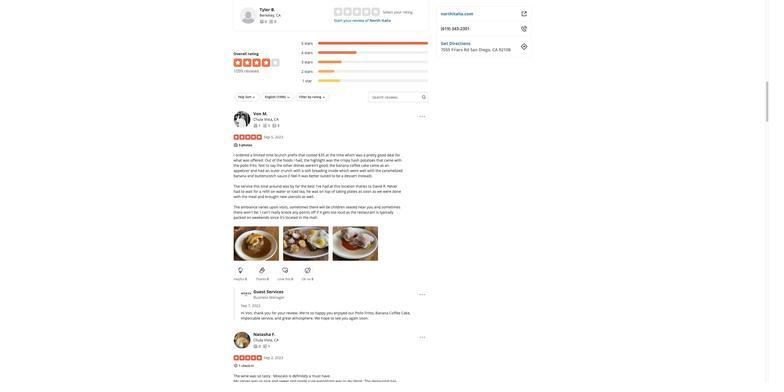 Task type: locate. For each thing, give the bounding box(es) containing it.
1 16 review v2 image from the top
[[263, 124, 267, 128]]

photos element
[[272, 123, 280, 129]]

0 vertical spatial reviews
[[244, 68, 259, 74]]

and down appetizer
[[248, 174, 254, 179]]

0 inside reviews "element"
[[274, 19, 277, 24]]

16 review v2 image
[[269, 19, 273, 24]]

search image
[[422, 95, 426, 99]]

1 horizontal spatial it
[[320, 210, 322, 215]]

2 stars from the top
[[305, 50, 313, 55]]

0 horizontal spatial i
[[234, 153, 235, 158]]

2 horizontal spatial of
[[365, 18, 369, 23]]

1 horizontal spatial banana
[[336, 163, 349, 168]]

3 for 3 photos
[[239, 143, 241, 148]]

feel
[[291, 174, 298, 179]]

prefix
[[288, 153, 298, 158]]

your
[[394, 10, 402, 15], [344, 18, 352, 23], [278, 311, 286, 316]]

0 horizontal spatial sometimes
[[290, 205, 309, 210]]

16 chevron down v2 image inside filter by rating popup button
[[322, 95, 326, 100]]

1 vertical spatial 16 friends v2 image
[[254, 345, 258, 349]]

(no rating) image
[[334, 8, 380, 16]]

you up hope
[[327, 311, 333, 316]]

16 friends v2 image down berkeley,
[[260, 19, 264, 24]]

so inside sep 7, 2023 hi von, thank you for your review. we're so happy you enjoyed our pollo fritto, banana coffee cake, impeccable service, and great atmosphere. we hope to see you again soon.
[[310, 311, 314, 316]]

sep
[[264, 135, 270, 140], [241, 304, 247, 309], [264, 356, 270, 361]]

the for the service this time around was by far the best i've had at this location thanks to david r. never had to wait for a refill on water or iced tea, he was on top of taking plates as soon as we were done with the meal and brought new utensils as well.
[[234, 184, 240, 189]]

deal
[[387, 153, 395, 158]]

friends element down the von
[[254, 123, 261, 129]]

0 vertical spatial friends element
[[260, 19, 267, 24]]

gets
[[323, 210, 330, 215]]

1 horizontal spatial your
[[344, 18, 352, 23]]

reviews element containing 0
[[269, 19, 277, 24]]

tyler b. berkeley, ca
[[260, 7, 281, 18]]

16 review v2 image for natasha
[[263, 345, 267, 349]]

was up hash
[[356, 153, 363, 158]]

the down what
[[234, 163, 239, 168]]

sort
[[245, 95, 252, 99]]

None radio
[[344, 8, 352, 16], [353, 8, 361, 16], [362, 8, 371, 16], [344, 8, 352, 16], [353, 8, 361, 16], [362, 8, 371, 16]]

1 horizontal spatial reviews
[[385, 95, 398, 100]]

ordered
[[236, 153, 249, 158]]

i right be. at the left bottom of the page
[[260, 210, 261, 215]]

photo of von m. image
[[234, 111, 250, 128]]

an up "caramelized"
[[385, 163, 389, 168]]

3 the from the top
[[234, 374, 240, 379]]

to inside sep 7, 2023 hi von, thank you for your review. we're so happy you enjoyed our pollo fritto, banana coffee cake, impeccable service, and great atmosphere. we hope to see you again soon.
[[331, 316, 334, 321]]

1 chula from the top
[[254, 117, 263, 122]]

chula
[[254, 117, 263, 122], [254, 338, 263, 343]]

tyler b. link
[[260, 7, 275, 12]]

your for select
[[394, 10, 402, 15]]

by
[[308, 95, 312, 99], [290, 184, 295, 189]]

the left service
[[234, 184, 240, 189]]

menu image for von m.
[[420, 114, 426, 120]]

16 friends v2 image
[[254, 124, 258, 128]]

not
[[259, 163, 265, 168]]

b.
[[271, 7, 275, 12]]

1 horizontal spatial be
[[336, 174, 341, 179]]

reviews for search reviews
[[385, 95, 398, 100]]

1 vertical spatial came
[[370, 163, 379, 168]]

your right "start"
[[344, 18, 352, 23]]

4 (0 reactions) element from the left
[[312, 278, 314, 282]]

16 chevron down v2 image for filter by rating
[[322, 95, 326, 100]]

the up packed on the bottom
[[234, 205, 240, 210]]

to left the see
[[331, 316, 334, 321]]

16 friends v2 image
[[260, 19, 264, 24], [254, 345, 258, 349]]

the up weren't
[[304, 158, 310, 163]]

the
[[330, 153, 336, 158], [277, 158, 282, 163], [304, 158, 310, 163], [334, 158, 340, 163], [234, 163, 239, 168], [277, 163, 283, 168], [330, 163, 335, 168], [376, 169, 381, 173], [301, 184, 307, 189], [242, 195, 248, 200], [351, 210, 357, 215], [303, 215, 309, 220]]

is left typically
[[376, 210, 379, 215]]

filter reviews by 3 stars rating element
[[296, 60, 428, 65]]

5 star rating image
[[234, 135, 262, 140], [234, 356, 262, 361]]

chula inside natasha f. chula vista, ca
[[254, 338, 263, 343]]

None radio
[[334, 8, 343, 16], [372, 8, 380, 16], [334, 8, 343, 16], [372, 8, 380, 16]]

enjoyed
[[334, 311, 348, 316]]

we're
[[300, 311, 309, 316]]

be.
[[254, 210, 259, 215]]

of
[[365, 18, 369, 23], [272, 158, 276, 163], [332, 189, 335, 194]]

2 horizontal spatial i
[[294, 158, 295, 163]]

(0 reactions) element for helpful 0
[[245, 278, 247, 282]]

1 horizontal spatial 16 chevron down v2 image
[[322, 95, 326, 100]]

get directions link
[[441, 41, 471, 46]]

photo of natasha f. image
[[234, 333, 250, 349]]

with down dishes
[[294, 169, 301, 173]]

a up potatoes
[[364, 153, 366, 158]]

1 the from the top
[[234, 184, 240, 189]]

your up great
[[278, 311, 286, 316]]

was
[[356, 153, 363, 158], [243, 158, 250, 163], [326, 158, 333, 163], [302, 174, 308, 179], [283, 184, 290, 189], [312, 189, 319, 194], [250, 374, 257, 379]]

ca left 92108 on the right top of page
[[493, 47, 498, 53]]

was up or
[[283, 184, 290, 189]]

yelp sort
[[238, 95, 252, 99]]

vista, for f.
[[264, 338, 273, 343]]

check-
[[242, 364, 251, 369]]

of inside i ordered a limited time brunch prefix that costed $35 at the time which was a pretty good deal for what was offered. out of the foods i had, the highlight was the crispy hash potatoes that came with the pollo frito. not to say the other dishes weren't good, the banana coffee cake came as an appetizer and had an outer crunch with a soft breading inside which went well with the caramelized banana and butterscotch sauce (i feel it was better suited to be a dessert instead).
[[272, 158, 276, 163]]

at inside the service this time around was by far the best i've had at this location thanks to david r. never had to wait for a refill on water or iced tea, he was on top of taking plates as soon as we were done with the meal and brought new utensils as well.
[[330, 184, 333, 189]]

1 horizontal spatial there
[[310, 205, 319, 210]]

2 horizontal spatial rating
[[403, 10, 413, 15]]

16 chevron down v2 image inside yelp sort popup button
[[252, 95, 256, 100]]

chula for natasha
[[254, 338, 263, 343]]

2 vista, from the top
[[264, 338, 273, 343]]

cake,
[[402, 311, 411, 316]]

0 horizontal spatial be
[[326, 205, 330, 210]]

1 horizontal spatial at
[[330, 184, 333, 189]]

24 external link v2 image
[[521, 11, 528, 17]]

friends element containing 1
[[254, 123, 261, 129]]

that up had,
[[299, 153, 305, 158]]

happy
[[315, 311, 326, 316]]

is inside the ambiance varies upon visits, sometimes there will be children seated near you and sometimes there won't be. i can't really knock any points off if it gets too loud as the restaurant is typically packed on weekends since it's located in the mall.
[[376, 210, 379, 215]]

1 vertical spatial be
[[326, 205, 330, 210]]

1 vertical spatial of
[[272, 158, 276, 163]]

sep 5, 2023
[[264, 135, 284, 140]]

0 horizontal spatial on
[[247, 215, 251, 220]]

1 inside "element"
[[303, 78, 305, 83]]

0 vertical spatial be
[[336, 174, 341, 179]]

1 horizontal spatial that
[[377, 158, 384, 163]]

on up the brought
[[271, 189, 276, 194]]

1 vertical spatial 5 star rating image
[[234, 356, 262, 361]]

5 star rating image up 1 check-in
[[234, 356, 262, 361]]

4 star rating image
[[234, 59, 280, 67]]

reviews
[[244, 68, 259, 74], [385, 95, 398, 100]]

came down deal on the right of page
[[384, 158, 394, 163]]

won't
[[244, 210, 253, 215]]

filter reviews by 1 star rating element
[[296, 78, 428, 84]]

utensils
[[288, 195, 301, 200]]

ca inside natasha f. chula vista, ca
[[274, 338, 279, 343]]

3 for 3 stars
[[302, 60, 304, 65]]

and down refill
[[258, 195, 264, 200]]

what
[[234, 158, 242, 163]]

1 vertical spatial it
[[320, 210, 322, 215]]

vista,
[[264, 117, 273, 122], [264, 338, 273, 343]]

0 horizontal spatial is
[[289, 374, 292, 379]]

visits,
[[280, 205, 289, 210]]

was right wine
[[250, 374, 257, 379]]

sep left 5,
[[264, 135, 270, 140]]

be down inside
[[336, 174, 341, 179]]

reviews element down natasha f. chula vista, ca
[[263, 345, 270, 350]]

0 vertical spatial 5 star rating image
[[234, 135, 262, 140]]

(1096)
[[277, 95, 286, 99]]

1 horizontal spatial is
[[376, 210, 379, 215]]

2023 inside sep 7, 2023 hi von, thank you for your review. we're so happy you enjoyed our pollo fritto, banana coffee cake, impeccable service, and great atmosphere. we hope to see you again soon.
[[252, 304, 261, 309]]

water
[[276, 189, 286, 194]]

0 right helpful
[[245, 278, 247, 282]]

2301
[[461, 26, 470, 32]]

iced
[[292, 189, 299, 194]]

0 vertical spatial for
[[396, 153, 401, 158]]

banana down appetizer
[[234, 174, 247, 179]]

had up top on the left
[[323, 184, 329, 189]]

chula down the von
[[254, 117, 263, 122]]

coffee
[[350, 163, 361, 168]]

0 horizontal spatial at
[[326, 153, 329, 158]]

16 check in v2 image
[[234, 364, 238, 368]]

upon
[[270, 205, 279, 210]]

had inside i ordered a limited time brunch prefix that costed $35 at the time which was a pretty good deal for what was offered. out of the foods i had, the highlight was the crispy hash potatoes that came with the pollo frito. not to say the other dishes weren't good, the banana coffee cake came as an appetizer and had an outer crunch with a soft breading inside which went well with the caramelized banana and butterscotch sauce (i feel it was better suited to be a dessert instead).
[[258, 169, 265, 173]]

soft
[[305, 169, 311, 173]]

had down not
[[258, 169, 265, 173]]

1 vertical spatial 2023
[[252, 304, 261, 309]]

oh
[[302, 278, 306, 282]]

sep for von m.
[[264, 135, 270, 140]]

0 horizontal spatial your
[[278, 311, 286, 316]]

for inside the service this time around was by far the best i've had at this location thanks to david r. never had to wait for a refill on water or iced tea, he was on top of taking plates as soon as we were done with the meal and brought new utensils as well.
[[254, 189, 259, 194]]

get directions 7055 friars rd san diego, ca 92108
[[441, 41, 511, 53]]

0 vertical spatial in
[[299, 215, 302, 220]]

0 vertical spatial 2023
[[275, 135, 284, 140]]

ca inside tyler b. berkeley, ca
[[276, 13, 281, 18]]

be inside i ordered a limited time brunch prefix that costed $35 at the time which was a pretty good deal for what was offered. out of the foods i had, the highlight was the crispy hash potatoes that came with the pollo frito. not to say the other dishes weren't good, the banana coffee cake came as an appetizer and had an outer crunch with a soft breading inside which went well with the caramelized banana and butterscotch sauce (i feel it was better suited to be a dessert instead).
[[336, 174, 341, 179]]

16 chevron down v2 image right filter by rating
[[322, 95, 326, 100]]

0 right 16 review v2 icon
[[274, 19, 277, 24]]

1 stars from the top
[[305, 41, 313, 46]]

1 5 star rating image from the top
[[234, 135, 262, 140]]

children
[[331, 205, 345, 210]]

david
[[373, 184, 383, 189]]

the wine was so tasty . moscato is definitely a must have .
[[234, 374, 332, 379]]

and
[[251, 169, 257, 173], [248, 174, 254, 179], [258, 195, 264, 200], [375, 205, 381, 210], [275, 316, 282, 321]]

filter
[[299, 95, 307, 99]]

filter reviews by 2 stars rating element
[[296, 69, 428, 74]]

0 vertical spatial 3
[[302, 60, 304, 65]]

have
[[322, 374, 330, 379]]

you
[[367, 205, 374, 210], [265, 311, 271, 316], [327, 311, 333, 316], [342, 316, 348, 321]]

chula for von
[[254, 117, 263, 122]]

5 star rating image for von m.
[[234, 135, 262, 140]]

i left had,
[[294, 158, 295, 163]]

chula inside 'von m. chula vista, ca'
[[254, 117, 263, 122]]

1 horizontal spatial so
[[310, 311, 314, 316]]

inside
[[329, 169, 339, 173]]

0 horizontal spatial by
[[290, 184, 295, 189]]

as down the tea,
[[302, 195, 306, 200]]

is right moscato
[[289, 374, 292, 379]]

vista, inside 'von m. chula vista, ca'
[[264, 117, 273, 122]]

0 vertical spatial chula
[[254, 117, 263, 122]]

2 16 review v2 image from the top
[[263, 345, 267, 349]]

rating for select your rating
[[403, 10, 413, 15]]

vista, down natasha f. link at the left bottom of the page
[[264, 338, 273, 343]]

0 vertical spatial so
[[310, 311, 314, 316]]

1 vertical spatial had
[[323, 184, 329, 189]]

good
[[378, 153, 387, 158]]

0 vertical spatial reviews element
[[269, 19, 277, 24]]

1 vertical spatial friends element
[[254, 123, 261, 129]]

pollo
[[240, 163, 249, 168]]

2 vertical spatial had
[[234, 189, 240, 194]]

2 vertical spatial 2023
[[275, 356, 284, 361]]

0 horizontal spatial of
[[272, 158, 276, 163]]

of left north
[[365, 18, 369, 23]]

1 vertical spatial which
[[340, 169, 350, 173]]

the inside the ambiance varies upon visits, sometimes there will be children seated near you and sometimes there won't be. i can't really knock any points off if it gets too loud as the restaurant is typically packed on weekends since it's located in the mall.
[[234, 205, 240, 210]]

1 vertical spatial so
[[258, 374, 262, 379]]

in right 16 check in v2 icon
[[251, 364, 254, 369]]

this right love
[[285, 278, 291, 282]]

f.
[[272, 332, 276, 338]]

as down the good
[[380, 163, 384, 168]]

0 horizontal spatial 16 chevron down v2 image
[[252, 95, 256, 100]]

0 horizontal spatial had
[[234, 189, 240, 194]]

butterscotch
[[255, 174, 277, 179]]

suited
[[321, 174, 331, 179]]

. right have
[[331, 374, 332, 379]]

it right feel
[[298, 174, 301, 179]]

at up top on the left
[[330, 184, 333, 189]]

seated
[[346, 205, 358, 210]]

0 vertical spatial is
[[376, 210, 379, 215]]

  text field
[[368, 92, 428, 102]]

menu image
[[420, 114, 426, 120], [420, 292, 426, 298], [420, 335, 426, 341]]

1 horizontal spatial came
[[384, 158, 394, 163]]

appetizer
[[234, 169, 250, 173]]

an up butterscotch
[[266, 169, 270, 173]]

vista, down m.
[[264, 117, 273, 122]]

1 vertical spatial there
[[234, 210, 243, 215]]

be up gets
[[326, 205, 330, 210]]

by left far
[[290, 184, 295, 189]]

16 friends v2 image down natasha in the bottom left of the page
[[254, 345, 258, 349]]

.
[[272, 374, 273, 379], [331, 374, 332, 379]]

1 vertical spatial an
[[266, 169, 270, 173]]

thank
[[254, 311, 264, 316]]

reviews element down berkeley,
[[269, 19, 277, 24]]

you down enjoyed
[[342, 316, 348, 321]]

friends element
[[260, 19, 267, 24], [254, 123, 261, 129], [254, 345, 261, 350]]

1 vertical spatial for
[[254, 189, 259, 194]]

you up restaurant
[[367, 205, 374, 210]]

16 chevron down v2 image
[[252, 95, 256, 100], [322, 95, 326, 100]]

fritto,
[[365, 311, 375, 316]]

at right $35
[[326, 153, 329, 158]]

a inside the service this time around was by far the best i've had at this location thanks to david r. never had to wait for a refill on water or iced tea, he was on top of taking plates as soon as we were done with the meal and brought new utensils as well.
[[260, 189, 262, 194]]

3 right 16 camera v2 icon
[[239, 143, 241, 148]]

1 sometimes from the left
[[290, 205, 309, 210]]

friends element down berkeley,
[[260, 19, 267, 24]]

0 vertical spatial vista,
[[264, 117, 273, 122]]

2 horizontal spatial 3
[[302, 60, 304, 65]]

2 vertical spatial 3
[[239, 143, 241, 148]]

chula down natasha in the bottom left of the page
[[254, 338, 263, 343]]

7055
[[441, 47, 451, 53]]

reviews element for b.
[[269, 19, 277, 24]]

3 (0 reactions) element from the left
[[292, 278, 293, 282]]

1 left star
[[303, 78, 305, 83]]

2 chula from the top
[[254, 338, 263, 343]]

16 review v2 image left 16 photos v2
[[263, 124, 267, 128]]

0 horizontal spatial 3
[[239, 143, 241, 148]]

time inside the service this time around was by far the best i've had at this location thanks to david r. never had to wait for a refill on water or iced tea, he was on top of taking plates as soon as we were done with the meal and brought new utensils as well.
[[261, 184, 269, 189]]

0 horizontal spatial so
[[258, 374, 262, 379]]

with up instead).
[[368, 169, 375, 173]]

foods
[[283, 158, 293, 163]]

1 horizontal spatial of
[[332, 189, 335, 194]]

the down the wait
[[242, 195, 248, 200]]

best
[[308, 184, 315, 189]]

1 menu image from the top
[[420, 114, 426, 120]]

in down points
[[299, 215, 302, 220]]

1 (0 reactions) element from the left
[[245, 278, 247, 282]]

rating inside popup button
[[313, 95, 322, 99]]

a left the soft
[[302, 169, 304, 173]]

i ordered a limited time brunch prefix that costed $35 at the time which was a pretty good deal for what was offered. out of the foods i had, the highlight was the crispy hash potatoes that came with the pollo frito. not to say the other dishes weren't good, the banana coffee cake came as an appetizer and had an outer crunch with a soft breading inside which went well with the caramelized banana and butterscotch sauce (i feel it was better suited to be a dessert instead).
[[234, 153, 403, 179]]

1 vertical spatial 16 review v2 image
[[263, 345, 267, 349]]

i inside the ambiance varies upon visits, sometimes there will be children seated near you and sometimes there won't be. i can't really knock any points off if it gets too loud as the restaurant is typically packed on weekends since it's located in the mall.
[[260, 210, 261, 215]]

(0 reactions) element for oh no 0
[[312, 278, 314, 282]]

0 vertical spatial that
[[299, 153, 305, 158]]

16 friends v2 image for tyler
[[260, 19, 264, 24]]

3 inside photos element
[[278, 123, 280, 128]]

1 vertical spatial in
[[251, 364, 254, 369]]

reviews element
[[269, 19, 277, 24], [263, 123, 270, 129], [263, 345, 270, 350]]

ca up photos element
[[274, 117, 279, 122]]

0 vertical spatial by
[[308, 95, 312, 99]]

stars right 4
[[305, 50, 313, 55]]

1 horizontal spatial i
[[260, 210, 261, 215]]

1 vertical spatial reviews element
[[263, 123, 270, 129]]

1 vertical spatial sep
[[241, 304, 247, 309]]

(0 reactions) element
[[245, 278, 247, 282], [267, 278, 269, 282], [292, 278, 293, 282], [312, 278, 314, 282]]

1 horizontal spatial 16 friends v2 image
[[260, 19, 264, 24]]

2 16 chevron down v2 image from the left
[[322, 95, 326, 100]]

the for the wine was so tasty . moscato is definitely a must have .
[[234, 374, 240, 379]]

2 horizontal spatial on
[[320, 189, 324, 194]]

0 vertical spatial menu image
[[420, 114, 426, 120]]

at inside i ordered a limited time brunch prefix that costed $35 at the time which was a pretty good deal for what was offered. out of the foods i had, the highlight was the crispy hash potatoes that came with the pollo frito. not to say the other dishes weren't good, the banana coffee cake came as an appetizer and had an outer crunch with a soft breading inside which went well with the caramelized banana and butterscotch sauce (i feel it was better suited to be a dessert instead).
[[326, 153, 329, 158]]

2023 for von m.
[[275, 135, 284, 140]]

0 down natasha f. chula vista, ca
[[259, 345, 261, 349]]

16 review v2 image
[[263, 124, 267, 128], [263, 345, 267, 349]]

your inside sep 7, 2023 hi von, thank you for your review. we're so happy you enjoyed our pollo fritto, banana coffee cake, impeccable service, and great atmosphere. we hope to see you again soon.
[[278, 311, 286, 316]]

you inside the ambiance varies upon visits, sometimes there will be children seated near you and sometimes there won't be. i can't really knock any points off if it gets too loud as the restaurant is typically packed on weekends since it's located in the mall.
[[367, 205, 374, 210]]

3 stars from the top
[[305, 60, 313, 65]]

1 horizontal spatial .
[[331, 374, 332, 379]]

(619)
[[441, 26, 451, 32]]

i've
[[316, 184, 322, 189]]

1
[[303, 78, 305, 83], [259, 123, 261, 128], [268, 123, 270, 128], [268, 345, 270, 349], [239, 364, 241, 369]]

diego,
[[479, 47, 492, 53]]

by right filter
[[308, 95, 312, 99]]

2 (0 reactions) element from the left
[[267, 278, 269, 282]]

1 horizontal spatial an
[[385, 163, 389, 168]]

5,
[[271, 135, 274, 140]]

the service this time around was by far the best i've had at this location thanks to david r. never had to wait for a refill on water or iced tea, he was on top of taking plates as soon as we were done with the meal and brought new utensils as well.
[[234, 184, 401, 200]]

0 vertical spatial at
[[326, 153, 329, 158]]

top
[[325, 189, 331, 194]]

2 vertical spatial for
[[272, 311, 277, 316]]

natasha f. chula vista, ca
[[254, 332, 279, 343]]

guest services business manager
[[254, 290, 285, 300]]

16 chevron down v2 image
[[286, 95, 291, 100]]

2023 right 2,
[[275, 356, 284, 361]]

pretty
[[367, 153, 377, 158]]

vista, inside natasha f. chula vista, ca
[[264, 338, 273, 343]]

1 horizontal spatial rating
[[313, 95, 322, 99]]

2 5 star rating image from the top
[[234, 356, 262, 361]]

1 vertical spatial reviews
[[385, 95, 398, 100]]

was up pollo
[[243, 158, 250, 163]]

3 menu image from the top
[[420, 335, 426, 341]]

refill
[[263, 189, 270, 194]]

sep for natasha f.
[[264, 356, 270, 361]]

of up say
[[272, 158, 276, 163]]

3 up 2
[[302, 60, 304, 65]]

2 horizontal spatial for
[[396, 153, 401, 158]]

24 directions v2 image
[[521, 44, 528, 50]]

friends element for natasha f.
[[254, 345, 261, 350]]

3 for 3
[[278, 123, 280, 128]]

0 left 16 review v2 icon
[[265, 19, 267, 24]]

soon
[[363, 189, 372, 194]]

1 vertical spatial chula
[[254, 338, 263, 343]]

banana down crispy
[[336, 163, 349, 168]]

2 vertical spatial your
[[278, 311, 286, 316]]

2023
[[275, 135, 284, 140], [252, 304, 261, 309], [275, 356, 284, 361]]

2 the from the top
[[234, 205, 240, 210]]

with inside the service this time around was by far the best i've had at this location thanks to david r. never had to wait for a refill on water or iced tea, he was on top of taking plates as soon as we were done with the meal and brought new utensils as well.
[[234, 195, 241, 200]]

2023 right 7,
[[252, 304, 261, 309]]

2 vertical spatial friends element
[[254, 345, 261, 350]]

16 friends v2 image for natasha
[[254, 345, 258, 349]]

better
[[309, 174, 320, 179]]

sep 2, 2023
[[264, 356, 284, 361]]

1 vertical spatial menu image
[[420, 292, 426, 298]]

4 stars from the top
[[305, 69, 313, 74]]

0 horizontal spatial banana
[[234, 174, 247, 179]]

and left great
[[275, 316, 282, 321]]

on
[[271, 189, 276, 194], [320, 189, 324, 194], [247, 215, 251, 220]]

0 vertical spatial 16 review v2 image
[[263, 124, 267, 128]]

1 16 chevron down v2 image from the left
[[252, 95, 256, 100]]

16 review v2 image down natasha f. chula vista, ca
[[263, 345, 267, 349]]

and inside the service this time around was by far the best i've had at this location thanks to david r. never had to wait for a refill on water or iced tea, he was on top of taking plates as soon as we were done with the meal and brought new utensils as well.
[[258, 195, 264, 200]]

1 right 16 check in v2 icon
[[239, 364, 241, 369]]

3 right 16 photos v2
[[278, 123, 280, 128]]

1 vertical spatial vista,
[[264, 338, 273, 343]]

1 vista, from the top
[[264, 117, 273, 122]]

no
[[307, 278, 311, 282]]

(0 reactions) element right no
[[312, 278, 314, 282]]

say
[[270, 163, 276, 168]]

thanks 0
[[256, 278, 269, 282]]

2023 right 5,
[[275, 135, 284, 140]]

with down service
[[234, 195, 241, 200]]

1 horizontal spatial in
[[299, 215, 302, 220]]

0 horizontal spatial an
[[266, 169, 270, 173]]

1 vertical spatial i
[[294, 158, 295, 163]]

for up the service,
[[272, 311, 277, 316]]

the inside the service this time around was by far the best i've had at this location thanks to david r. never had to wait for a refill on water or iced tea, he was on top of taking plates as soon as we were done with the meal and brought new utensils as well.
[[234, 184, 240, 189]]

reviews element left 16 photos v2
[[263, 123, 270, 129]]

friars
[[452, 47, 463, 53]]

sep left 7,
[[241, 304, 247, 309]]

natasha
[[254, 332, 271, 338]]

it inside the ambiance varies upon visits, sometimes there will be children seated near you and sometimes there won't be. i can't really knock any points off if it gets too loud as the restaurant is typically packed on weekends since it's located in the mall.
[[320, 210, 322, 215]]



Task type: describe. For each thing, give the bounding box(es) containing it.
love
[[278, 278, 285, 282]]

located
[[286, 215, 298, 220]]

to down out on the top of the page
[[266, 163, 269, 168]]

92108
[[499, 47, 511, 53]]

guest
[[254, 290, 266, 295]]

0 horizontal spatial came
[[370, 163, 379, 168]]

filter reviews by 5 stars rating element
[[296, 41, 428, 46]]

reviews for 1099 reviews
[[244, 68, 259, 74]]

2 horizontal spatial this
[[334, 184, 341, 189]]

soon.
[[360, 316, 369, 321]]

stars for 2 stars
[[305, 69, 313, 74]]

overall rating
[[234, 51, 259, 56]]

yelp sort button
[[235, 93, 260, 101]]

points
[[300, 210, 310, 215]]

we
[[377, 189, 382, 194]]

it's
[[280, 215, 285, 220]]

helpful
[[234, 278, 245, 282]]

the down brunch
[[277, 158, 282, 163]]

far
[[296, 184, 300, 189]]

was up good,
[[326, 158, 333, 163]]

ca inside get directions 7055 friars rd san diego, ca 92108
[[493, 47, 498, 53]]

rating for filter by rating
[[313, 95, 322, 99]]

coffee
[[390, 311, 401, 316]]

16 chevron down v2 image for yelp sort
[[252, 95, 256, 100]]

24 phone v2 image
[[521, 26, 528, 32]]

other
[[284, 163, 293, 168]]

can't
[[262, 210, 270, 215]]

1 vertical spatial rating
[[248, 51, 259, 56]]

(0 reactions) element for love this 0
[[292, 278, 293, 282]]

english (1096)
[[265, 95, 286, 99]]

time up crispy
[[337, 153, 344, 158]]

(0 reactions) element for thanks 0
[[267, 278, 269, 282]]

0 right no
[[312, 278, 314, 282]]

1 vertical spatial banana
[[234, 174, 247, 179]]

1 star
[[303, 78, 312, 83]]

your for start
[[344, 18, 352, 23]]

banana
[[376, 311, 389, 316]]

were
[[383, 189, 392, 194]]

the up inside
[[330, 163, 335, 168]]

love this 0
[[278, 278, 293, 282]]

1 horizontal spatial on
[[271, 189, 276, 194]]

and down frito.
[[251, 169, 257, 173]]

5 star rating image for natasha f.
[[234, 356, 262, 361]]

typically
[[380, 210, 394, 215]]

again
[[349, 316, 359, 321]]

we
[[315, 316, 320, 321]]

instead).
[[358, 174, 373, 179]]

2,
[[271, 356, 274, 361]]

the right $35
[[330, 153, 336, 158]]

0 horizontal spatial there
[[234, 210, 243, 215]]

done
[[393, 189, 401, 194]]

as inside the ambiance varies upon visits, sometimes there will be children seated near you and sometimes there won't be. i can't really knock any points off if it gets too loud as the restaurant is typically packed on weekends since it's located in the mall.
[[346, 210, 350, 215]]

for inside sep 7, 2023 hi von, thank you for your review. we're so happy you enjoyed our pollo fritto, banana coffee cake, impeccable service, and great atmosphere. we hope to see you again soon.
[[272, 311, 277, 316]]

san
[[471, 47, 478, 53]]

the down points
[[303, 215, 309, 220]]

potatoes
[[361, 158, 376, 163]]

northitalia.com link
[[441, 11, 474, 17]]

stars for 3 stars
[[305, 60, 313, 65]]

the left "caramelized"
[[376, 169, 381, 173]]

vista, for m.
[[264, 117, 273, 122]]

1 left 16 photos v2
[[268, 123, 270, 128]]

1 right 16 friends v2 icon
[[259, 123, 261, 128]]

and inside sep 7, 2023 hi von, thank you for your review. we're so happy you enjoyed our pollo fritto, banana coffee cake, impeccable service, and great atmosphere. we hope to see you again soon.
[[275, 316, 282, 321]]

reviews element for f.
[[263, 345, 270, 350]]

directions
[[450, 41, 471, 46]]

1 vertical spatial that
[[377, 158, 384, 163]]

review.
[[287, 311, 299, 316]]

as down thanks
[[359, 189, 362, 194]]

thanks
[[256, 278, 266, 282]]

0 horizontal spatial that
[[299, 153, 305, 158]]

0 vertical spatial i
[[234, 153, 235, 158]]

2 menu image from the top
[[420, 292, 426, 298]]

von,
[[246, 311, 253, 316]]

stars for 4 stars
[[305, 50, 313, 55]]

the up the tea,
[[301, 184, 307, 189]]

around
[[270, 184, 282, 189]]

friends element for tyler b.
[[260, 19, 267, 24]]

1099 reviews
[[234, 68, 259, 74]]

search
[[373, 95, 384, 100]]

tasty
[[262, 374, 271, 379]]

a left "limited"
[[250, 153, 252, 158]]

wait
[[246, 189, 253, 194]]

a left must on the bottom of the page
[[309, 374, 311, 379]]

english
[[265, 95, 276, 99]]

0 vertical spatial which
[[345, 153, 355, 158]]

he
[[307, 189, 311, 194]]

of inside the service this time around was by far the best i've had at this location thanks to david r. never had to wait for a refill on water or iced tea, he was on top of taking plates as soon as we were done with the meal and brought new utensils as well.
[[332, 189, 335, 194]]

1099
[[234, 68, 243, 74]]

costed
[[306, 153, 318, 158]]

great
[[282, 316, 291, 321]]

be inside the ambiance varies upon visits, sometimes there will be children seated near you and sometimes there won't be. i can't really knock any points off if it gets too loud as the restaurant is typically packed on weekends since it's located in the mall.
[[326, 205, 330, 210]]

friends element for von m.
[[254, 123, 261, 129]]

and inside the ambiance varies upon visits, sometimes there will be children seated near you and sometimes there won't be. i can't really knock any points off if it gets too loud as the restaurant is typically packed on weekends since it's located in the mall.
[[375, 205, 381, 210]]

0 right the thanks
[[267, 278, 269, 282]]

the left crispy
[[334, 158, 340, 163]]

1 . from the left
[[272, 374, 273, 379]]

mall.
[[310, 215, 318, 220]]

time up out on the top of the page
[[266, 153, 274, 158]]

1 horizontal spatial this
[[285, 278, 291, 282]]

thanks
[[356, 184, 367, 189]]

offered.
[[251, 158, 264, 163]]

photo of tyler b. image
[[240, 7, 257, 24]]

crunch
[[281, 169, 293, 173]]

2 sometimes from the left
[[382, 205, 401, 210]]

the down seated
[[351, 210, 357, 215]]

for inside i ordered a limited time brunch prefix that costed $35 at the time which was a pretty good deal for what was offered. out of the foods i had, the highlight was the crispy hash potatoes that came with the pollo frito. not to say the other dishes weren't good, the banana coffee cake came as an appetizer and had an outer crunch with a soft breading inside which went well with the caramelized banana and butterscotch sauce (i feel it was better suited to be a dessert instead).
[[396, 153, 401, 158]]

off
[[311, 210, 316, 215]]

0 vertical spatial of
[[365, 18, 369, 23]]

0 horizontal spatial this
[[254, 184, 260, 189]]

by inside filter by rating popup button
[[308, 95, 312, 99]]

plates
[[347, 189, 358, 194]]

stars for 5 stars
[[305, 41, 313, 46]]

ca inside 'von m. chula vista, ca'
[[274, 117, 279, 122]]

16 camera v2 image
[[234, 143, 238, 147]]

in inside the ambiance varies upon visits, sometimes there will be children seated near you and sometimes there won't be. i can't really knock any points off if it gets too loud as the restaurant is typically packed on weekends since it's located in the mall.
[[299, 215, 302, 220]]

start
[[334, 18, 343, 23]]

0 vertical spatial banana
[[336, 163, 349, 168]]

weren't
[[306, 163, 318, 168]]

any
[[293, 210, 299, 215]]

4 stars
[[302, 50, 313, 55]]

16 review v2 image for von
[[263, 124, 267, 128]]

went
[[351, 169, 359, 173]]

on inside the ambiance varies upon visits, sometimes there will be children seated near you and sometimes there won't be. i can't really knock any points off if it gets too loud as the restaurant is typically packed on weekends since it's located in the mall.
[[247, 215, 251, 220]]

1 down natasha f. chula vista, ca
[[268, 345, 270, 349]]

you up the service,
[[265, 311, 271, 316]]

rating element
[[334, 8, 380, 16]]

to down inside
[[332, 174, 335, 179]]

2
[[302, 69, 304, 74]]

pollo
[[355, 311, 364, 316]]

1 vertical spatial is
[[289, 374, 292, 379]]

our
[[349, 311, 355, 316]]

berkeley,
[[260, 13, 275, 18]]

restaurant
[[358, 210, 375, 215]]

was down the soft
[[302, 174, 308, 179]]

to left the wait
[[241, 189, 245, 194]]

2023 for natasha f.
[[275, 356, 284, 361]]

2 . from the left
[[331, 374, 332, 379]]

sauce
[[277, 174, 287, 179]]

photo of guest services image
[[241, 290, 252, 300]]

0 right love
[[292, 278, 293, 282]]

16 photos v2 image
[[272, 124, 277, 128]]

business
[[254, 296, 269, 300]]

dessert
[[345, 174, 357, 179]]

1 check-in
[[239, 364, 254, 369]]

reviews element for m.
[[263, 123, 270, 129]]

definitely
[[293, 374, 308, 379]]

the right say
[[277, 163, 283, 168]]

a left dessert
[[342, 174, 344, 179]]

cake
[[362, 163, 369, 168]]

was down i've on the left top of the page
[[312, 189, 319, 194]]

filter reviews by 4 stars rating element
[[296, 50, 428, 56]]

really
[[271, 210, 281, 215]]

0 vertical spatial there
[[310, 205, 319, 210]]

helpful 0
[[234, 278, 247, 282]]

near
[[359, 205, 366, 210]]

it inside i ordered a limited time brunch prefix that costed $35 at the time which was a pretty good deal for what was offered. out of the foods i had, the highlight was the crispy hash potatoes that came with the pollo frito. not to say the other dishes weren't good, the banana coffee cake came as an appetizer and had an outer crunch with a soft breading inside which went well with the caramelized banana and butterscotch sauce (i feel it was better suited to be a dessert instead).
[[298, 174, 301, 179]]

the for the ambiance varies upon visits, sometimes there will be children seated near you and sometimes there won't be. i can't really knock any points off if it gets too loud as the restaurant is typically packed on weekends since it's located in the mall.
[[234, 205, 240, 210]]

sep inside sep 7, 2023 hi von, thank you for your review. we're so happy you enjoyed our pollo fritto, banana coffee cake, impeccable service, and great atmosphere. we hope to see you again soon.
[[241, 304, 247, 309]]

by inside the service this time around was by far the best i've had at this location thanks to david r. never had to wait for a refill on water or iced tea, he was on top of taking plates as soon as we were done with the meal and brought new utensils as well.
[[290, 184, 295, 189]]

had,
[[296, 158, 303, 163]]

to up soon
[[368, 184, 372, 189]]

moscato
[[274, 374, 288, 379]]

0 horizontal spatial in
[[251, 364, 254, 369]]

3 photos link
[[239, 143, 252, 148]]

brought
[[265, 195, 279, 200]]

north
[[370, 18, 381, 23]]

too
[[331, 210, 337, 215]]

5 stars
[[302, 41, 313, 46]]

the ambiance varies upon visits, sometimes there will be children seated near you and sometimes there won't be. i can't really knock any points off if it gets too loud as the restaurant is typically packed on weekends since it's located in the mall.
[[234, 205, 401, 220]]

as inside i ordered a limited time brunch prefix that costed $35 at the time which was a pretty good deal for what was offered. out of the foods i had, the highlight was the crispy hash potatoes that came with the pollo frito. not to say the other dishes weren't good, the banana coffee cake came as an appetizer and had an outer crunch with a soft breading inside which went well with the caramelized banana and butterscotch sauce (i feel it was better suited to be a dessert instead).
[[380, 163, 384, 168]]

menu image for natasha f.
[[420, 335, 426, 341]]

5
[[302, 41, 304, 46]]

as left we
[[373, 189, 377, 194]]

review
[[353, 18, 365, 23]]

with down deal on the right of page
[[395, 158, 402, 163]]



Task type: vqa. For each thing, say whether or not it's contained in the screenshot.
©2023
no



